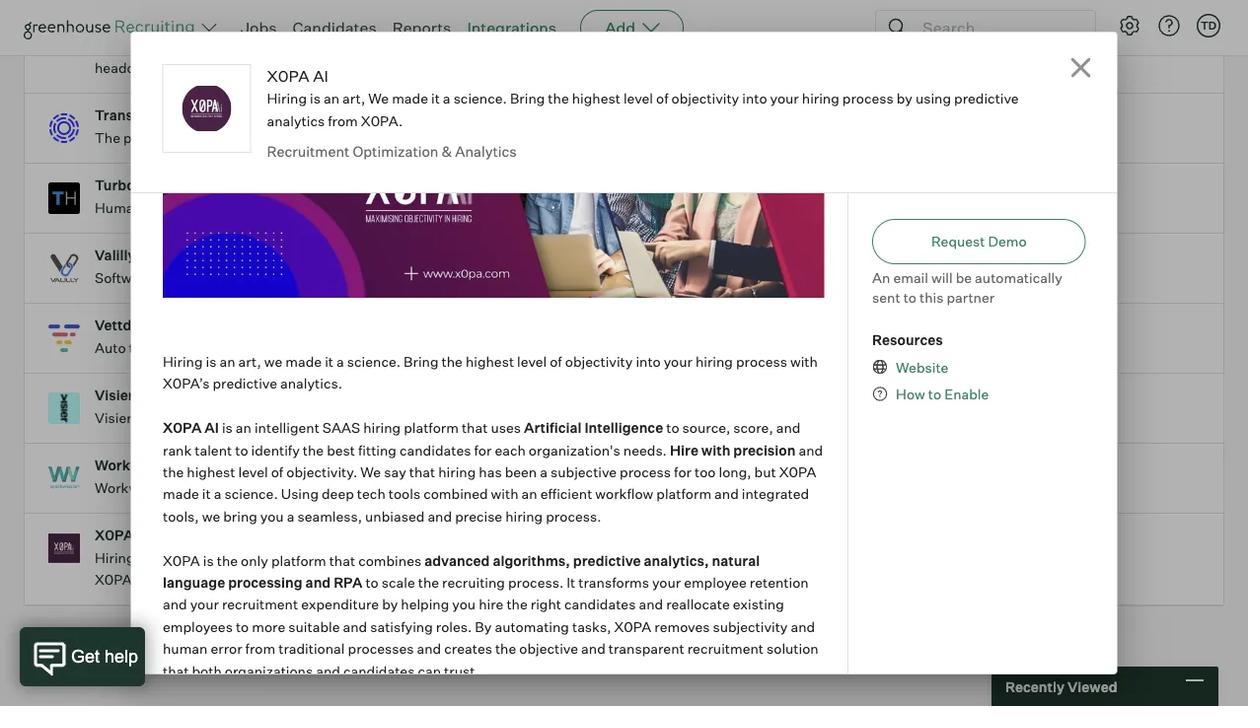 Task type: vqa. For each thing, say whether or not it's contained in the screenshot.
review
no



Task type: describe. For each thing, give the bounding box(es) containing it.
needs.
[[623, 442, 667, 459]]

add
[[605, 18, 636, 38]]

to left the scale on the bottom left
[[365, 574, 378, 592]]

is inside visier visier is a people analytics solution that transforms hr data into actionable insights.
[[135, 410, 146, 427]]

systems
[[424, 38, 478, 55]]

you inside turbo hire human-like ai built on contemporary-world information to spot only those candidates you would love to meet and eventually hire
[[652, 200, 676, 217]]

platform inside trace trace's workforce planning platform connects core systems and helps talent, fp&a, hr, and managers collaborate on all things headcount.
[[272, 38, 327, 55]]

source,
[[682, 419, 730, 437]]

with inside and the highest level of objectivity. we say that hiring has been a subjective process for too long, but x0pa made it a science. using deep tech tools combined with an efficient workflow platform and integrated tools, we bring you a seamless, unbiased and precise hiring process.
[[491, 486, 518, 503]]

relevant
[[443, 340, 496, 357]]

1 vertical spatial only
[[241, 552, 268, 569]]

2 horizontal spatial analytics
[[850, 550, 908, 567]]

your up 'reallocate'
[[652, 574, 681, 592]]

roles.
[[436, 619, 472, 636]]

it up processing and rpa
[[259, 550, 268, 567]]

highest inside hiring is an art, we made it a science. bring the highest level of objectivity into your hiring process with x0pa's predictive analytics.
[[465, 353, 514, 370]]

fitting
[[358, 442, 396, 459]]

retention
[[750, 574, 809, 592]]

platform inside transcend the privacy platform that makes it easy to encode privacy across your tech stack.
[[174, 130, 229, 147]]

1 horizontal spatial using
[[916, 90, 952, 107]]

and down combined
[[427, 508, 452, 525]]

into inside hiring is an art, we made it a science. bring the highest level of objectivity into your hiring process with x0pa's predictive analytics.
[[636, 353, 661, 370]]

request demo
[[932, 233, 1027, 250]]

an up language
[[152, 550, 167, 567]]

analytics inside visier visier is a people analytics solution that transforms hr data into actionable insights.
[[206, 410, 264, 427]]

the up language
[[216, 552, 238, 569]]

and up removes
[[639, 596, 663, 614]]

in
[[276, 340, 288, 357]]

into up it
[[570, 550, 595, 567]]

art, inside hiring is an art, we made it a science. bring the highest level of objectivity into your hiring process with x0pa's predictive analytics.
[[238, 353, 261, 370]]

to left more
[[235, 619, 249, 636]]

hiring up 'reallocate'
[[630, 550, 668, 567]]

data
[[448, 410, 477, 427]]

and inside turbo hire human-like ai built on contemporary-world information to spot only those candidates you would love to meet and eventually hire
[[802, 200, 827, 217]]

contemporary-
[[242, 200, 341, 217]]

with inside hiring is an art, we made it a science. bring the highest level of objectivity into your hiring process with x0pa's predictive analytics.
[[790, 353, 818, 370]]

transforms inside 'to scale the recruiting process. it transforms your employee retention and your recruitment expenditure by helping you hire the right candidates and reallocate existing employees to more suitable and satisfying roles. by automating tasks, x0pa removes subjectivity and human error from traditional processes and creates the objective and transparent recruitment solution that both organizations and candidates can trust.'
[[578, 574, 649, 592]]

candidates link
[[293, 18, 377, 38]]

to inside an email will be automatically sent to this partner
[[904, 289, 917, 306]]

process down "all"
[[843, 90, 894, 107]]

process. inside and the highest level of objectivity. we say that hiring has been a subjective process for too long, but x0pa made it a science. using deep tech tools combined with an efficient workflow platform and integrated tools, we bring you a seamless, unbiased and precise hiring process.
[[546, 508, 601, 525]]

seamless,
[[297, 508, 362, 525]]

made inside hiring is an art, we made it a science. bring the highest level of objectivity into your hiring process with x0pa's predictive analytics.
[[285, 353, 322, 370]]

turbo hire human-like ai built on contemporary-world information to spot only those candidates you would love to meet and eventually hire
[[95, 177, 926, 217]]

process up employee
[[671, 550, 722, 567]]

like
[[148, 200, 171, 217]]

made up encode in the top of the page
[[392, 90, 428, 107]]

workflow
[[595, 486, 653, 503]]

and down long,
[[714, 486, 739, 503]]

objectivity.
[[286, 464, 357, 481]]

the down automating
[[495, 641, 516, 658]]

transforms inside visier visier is a people analytics solution that transforms hr data into actionable insights.
[[351, 410, 422, 427]]

trace
[[95, 15, 133, 32]]

0 vertical spatial we
[[369, 90, 389, 107]]

requirements.
[[685, 480, 776, 497]]

workvisa workvisa provides simple, efficient management of immigration  processes and compliance requirements.
[[95, 457, 776, 497]]

those
[[539, 200, 575, 217]]

analytics.
[[280, 375, 342, 393]]

x0pa inside 'to scale the recruiting process. it transforms your employee retention and your recruitment expenditure by helping you hire the right candidates and reallocate existing employees to more suitable and satisfying roles. by automating tasks, x0pa removes subjectivity and human error from traditional processes and creates the objective and transparent recruitment solution that both organizations and candidates can trust.'
[[614, 619, 651, 636]]

process inside hiring is an art, we made it a science. bring the highest level of objectivity into your hiring process with x0pa's predictive analytics.
[[736, 353, 787, 370]]

platform inside and the highest level of objectivity. we say that hiring has been a subjective process for too long, but x0pa made it a science. using deep tech tools combined with an efficient workflow platform and integrated tools, we bring you a seamless, unbiased and precise hiring process.
[[656, 486, 711, 503]]

an
[[873, 269, 891, 287]]

using
[[281, 486, 318, 503]]

platform up workvisa workvisa provides simple, efficient management of immigration  processes and compliance requirements.
[[403, 419, 459, 437]]

information
[[382, 200, 457, 217]]

viewed
[[1068, 679, 1118, 696]]

an email will be automatically sent to this partner
[[873, 269, 1063, 306]]

with inside "vettd auto tag every talent profile in greenhouse with skills, relevant roles, experience level, and more."
[[373, 340, 400, 357]]

made inside and the highest level of objectivity. we say that hiring has been a subjective process for too long, but x0pa made it a science. using deep tech tools combined with an efficient workflow platform and integrated tools, we bring you a seamless, unbiased and precise hiring process.
[[162, 486, 199, 503]]

from inside 'to scale the recruiting process. it transforms your employee retention and your recruitment expenditure by helping you hire the right candidates and reallocate existing employees to more suitable and satisfying roles. by automating tasks, x0pa removes subjectivity and human error from traditional processes and creates the objective and transparent recruitment solution that both organizations and candidates can trust.'
[[245, 641, 275, 658]]

process. inside 'to scale the recruiting process. it transforms your employee retention and your recruitment expenditure by helping you hire the right candidates and reallocate existing employees to more suitable and satisfying roles. by automating tasks, x0pa removes subjectivity and human error from traditional processes and creates the objective and transparent recruitment solution that both organizations and candidates can trust.'
[[508, 574, 563, 592]]

greenhouse
[[291, 340, 370, 357]]

talent,
[[546, 38, 592, 55]]

provides
[[158, 480, 214, 497]]

human-
[[95, 200, 148, 217]]

a up processing and rpa
[[271, 550, 279, 567]]

objective
[[519, 641, 578, 658]]

tag
[[129, 340, 150, 357]]

level up recruiting
[[452, 550, 481, 567]]

1 horizontal spatial hire
[[670, 442, 698, 459]]

with down "source,"
[[701, 442, 730, 459]]

predictive inside hiring is an art, we made it a science. bring the highest level of objectivity into your hiring process with x0pa's predictive analytics.
[[212, 375, 277, 393]]

bring inside hiring is an art, we made it a science. bring the highest level of objectivity into your hiring process with x0pa's predictive analytics.
[[403, 353, 438, 370]]

td
[[1201, 19, 1217, 32]]

only inside turbo hire human-like ai built on contemporary-world information to spot only those candidates you would love to meet and eventually hire
[[508, 200, 536, 217]]

your inside transcend the privacy platform that makes it easy to encode privacy across your tech stack.
[[514, 130, 543, 147]]

the right hire
[[506, 596, 527, 614]]

0 horizontal spatial art,
[[170, 550, 193, 567]]

and down retention
[[791, 619, 815, 636]]

2 horizontal spatial bring
[[510, 90, 545, 107]]

recruitment optimization & analytics
[[267, 142, 517, 160]]

makes
[[261, 130, 303, 147]]

to left "source,"
[[666, 419, 679, 437]]

for inside and the highest level of objectivity. we say that hiring has been a subjective process for too long, but x0pa made it a science. using deep tech tools combined with an efficient workflow platform and integrated tools, we bring you a seamless, unbiased and precise hiring process.
[[674, 464, 692, 481]]

advanced algorithms, predictive analytics, natural language processing and rpa
[[162, 552, 760, 592]]

1 horizontal spatial from
[[328, 112, 358, 129]]

advanced
[[424, 552, 490, 569]]

you inside 'to scale the recruiting process. it transforms your employee retention and your recruitment expenditure by helping you hire the right candidates and reallocate existing employees to more suitable and satisfying roles. by automating tasks, x0pa removes subjectivity and human error from traditional processes and creates the objective and transparent recruitment solution that both organizations and candidates can trust.'
[[452, 596, 475, 614]]

a down the highest
[[213, 486, 221, 503]]

easy
[[318, 130, 348, 147]]

science. up across at the top left
[[454, 90, 507, 107]]

integrations
[[467, 18, 557, 38]]

talent inside valilly software to quickly collect, identify, target and convert talent into successful job placements.
[[449, 270, 486, 287]]

and inside 'to source, score, and rank talent to identify the best fitting candidates for each organization's needs.'
[[776, 419, 801, 437]]

1 horizontal spatial by
[[725, 550, 741, 567]]

jobs link
[[241, 18, 277, 38]]

tech inside transcend the privacy platform that makes it easy to encode privacy across your tech stack.
[[546, 130, 574, 147]]

tech inside and the highest level of objectivity. we say that hiring has been a subjective process for too long, but x0pa made it a science. using deep tech tools combined with an efficient workflow platform and integrated tools, we bring you a seamless, unbiased and precise hiring process.
[[357, 486, 385, 503]]

fp&a,
[[595, 38, 636, 55]]

hiring down the "been" on the left bottom of the page
[[505, 508, 543, 525]]

efficient inside workvisa workvisa provides simple, efficient management of immigration  processes and compliance requirements.
[[267, 480, 319, 497]]

processing and rpa
[[228, 574, 362, 592]]

website
[[897, 359, 949, 376]]

processes inside 'to scale the recruiting process. it transforms your employee retention and your recruitment expenditure by helping you hire the right candidates and reallocate existing employees to more suitable and satisfying roles. by automating tasks, x0pa removes subjectivity and human error from traditional processes and creates the objective and transparent recruitment solution that both organizations and candidates can trust.'
[[348, 641, 414, 658]]

bring
[[223, 508, 257, 525]]

more.
[[676, 340, 714, 357]]

an up "easy"
[[324, 90, 340, 107]]

that left uses
[[462, 419, 488, 437]]

satisfying
[[370, 619, 433, 636]]

and right hr,
[[667, 38, 691, 55]]

of inside workvisa workvisa provides simple, efficient management of immigration  processes and compliance requirements.
[[411, 480, 423, 497]]

you inside and the highest level of objectivity. we say that hiring has been a subjective process for too long, but x0pa made it a science. using deep tech tools combined with an efficient workflow platform and integrated tools, we bring you a seamless, unbiased and precise hiring process.
[[260, 508, 283, 525]]

traditional
[[278, 641, 345, 658]]

how to enable
[[897, 386, 990, 403]]

organizations
[[224, 663, 313, 680]]

target
[[327, 270, 366, 287]]

1 vertical spatial x0pa ai hiring is an art, we made it a science. bring the highest level of objectivity into your hiring process by using predictive analytics from x0pa.
[[95, 527, 941, 589]]

long,
[[719, 464, 751, 481]]

existing
[[733, 596, 784, 614]]

your down collaborate at top right
[[771, 90, 799, 107]]

roles,
[[499, 340, 535, 357]]

level inside hiring is an art, we made it a science. bring the highest level of objectivity into your hiring process with x0pa's predictive analytics.
[[517, 353, 547, 370]]

0 vertical spatial analytics
[[267, 112, 325, 129]]

eventually
[[830, 200, 896, 217]]

visier visier is a people analytics solution that transforms hr data into actionable insights.
[[95, 387, 635, 427]]

compliance
[[607, 480, 682, 497]]

that inside visier visier is a people analytics solution that transforms hr data into actionable insights.
[[322, 410, 348, 427]]

science. up processing and rpa
[[282, 550, 335, 567]]

to scale the recruiting process. it transforms your employee retention and your recruitment expenditure by helping you hire the right candidates and reallocate existing employees to more suitable and satisfying roles. by automating tasks, x0pa removes subjectivity and human error from traditional processes and creates the objective and transparent recruitment solution that both organizations and candidates can trust.
[[162, 574, 819, 680]]

that up expenditure
[[329, 552, 355, 569]]

candidates down the satisfying
[[343, 663, 415, 680]]

candidates up tasks, at the left of page
[[564, 596, 636, 614]]

hire with precision
[[670, 442, 796, 459]]

the down talent,
[[548, 90, 569, 107]]

hire
[[478, 596, 503, 614]]

2 vertical spatial hiring
[[95, 550, 135, 567]]

to left identify
[[235, 442, 248, 459]]

trace's
[[95, 38, 142, 55]]

of inside hiring is an art, we made it a science. bring the highest level of objectivity into your hiring process with x0pa's predictive analytics.
[[550, 353, 562, 370]]

2 privacy from the left
[[418, 130, 465, 147]]

0 horizontal spatial recruitment
[[222, 596, 298, 614]]

into down managers
[[743, 90, 768, 107]]

0 vertical spatial x0pa ai hiring is an art, we made it a science. bring the highest level of objectivity into your hiring process by using predictive analytics from x0pa.
[[267, 66, 1019, 129]]

and inside workvisa workvisa provides simple, efficient management of immigration  processes and compliance requirements.
[[580, 480, 604, 497]]

into inside valilly software to quickly collect, identify, target and convert talent into successful job placements.
[[489, 270, 514, 287]]

level down hr,
[[624, 90, 654, 107]]

hiring inside hiring is an art, we made it a science. bring the highest level of objectivity into your hiring process with x0pa's predictive analytics.
[[695, 353, 733, 370]]

score,
[[733, 419, 773, 437]]

an inside and the highest level of objectivity. we say that hiring has been a subjective process for too long, but x0pa made it a science. using deep tech tools combined with an efficient workflow platform and integrated tools, we bring you a seamless, unbiased and precise hiring process.
[[521, 486, 537, 503]]

to inside valilly software to quickly collect, identify, target and convert talent into successful job placements.
[[156, 270, 169, 287]]

and down language
[[162, 596, 187, 614]]

resources
[[873, 332, 944, 349]]

to right love
[[750, 200, 763, 217]]

1 vertical spatial x0pa.
[[95, 572, 137, 589]]

successful
[[517, 270, 585, 287]]

actionable
[[508, 410, 576, 427]]

recently viewed
[[1006, 679, 1118, 696]]

every
[[153, 340, 189, 357]]

2 horizontal spatial predictive
[[955, 90, 1019, 107]]

1 horizontal spatial x0pa.
[[361, 112, 403, 129]]

your up employees
[[190, 596, 219, 614]]

a inside hiring is an art, we made it a science. bring the highest level of objectivity into your hiring process with x0pa's predictive analytics.
[[336, 353, 344, 370]]

hiring up combined
[[438, 464, 476, 481]]

configure image
[[1119, 14, 1142, 38]]

helping
[[401, 596, 449, 614]]

things
[[874, 38, 915, 55]]

ai inside turbo hire human-like ai built on contemporary-world information to spot only those candidates you would love to meet and eventually hire
[[174, 200, 187, 217]]

1 vertical spatial using
[[744, 550, 779, 567]]

how to enable link
[[889, 385, 990, 404]]

and inside "vettd auto tag every talent profile in greenhouse with skills, relevant roles, experience level, and more."
[[649, 340, 674, 357]]

2 vertical spatial objectivity
[[500, 550, 567, 567]]

automatically
[[976, 269, 1063, 287]]

be
[[956, 269, 973, 287]]

intelligence
[[584, 419, 663, 437]]

that inside 'to scale the recruiting process. it transforms your employee retention and your recruitment expenditure by helping you hire the right candidates and reallocate existing employees to more suitable and satisfying roles. by automating tasks, x0pa removes subjectivity and human error from traditional processes and creates the objective and transparent recruitment solution that both organizations and candidates can trust.'
[[162, 663, 188, 680]]

into inside visier visier is a people analytics solution that transforms hr data into actionable insights.
[[480, 410, 505, 427]]

of down hr,
[[657, 90, 669, 107]]

say
[[384, 464, 406, 481]]

0 vertical spatial by
[[897, 90, 913, 107]]

employee
[[684, 574, 747, 592]]

across
[[468, 130, 511, 147]]

a right the "been" on the left bottom of the page
[[540, 464, 547, 481]]

partner
[[947, 289, 995, 306]]

identify
[[251, 442, 299, 459]]

transparent
[[608, 641, 684, 658]]

and right precision
[[799, 442, 823, 459]]

the up helping
[[418, 574, 439, 592]]

efficient inside and the highest level of objectivity. we say that hiring has been a subjective process for too long, but x0pa made it a science. using deep tech tools combined with an efficient workflow platform and integrated tools, we bring you a seamless, unbiased and precise hiring process.
[[540, 486, 592, 503]]

the up the scale on the bottom left
[[376, 550, 397, 567]]

job
[[588, 270, 609, 287]]

it down the systems
[[431, 90, 440, 107]]



Task type: locate. For each thing, give the bounding box(es) containing it.
1 horizontal spatial privacy
[[418, 130, 465, 147]]

0 horizontal spatial predictive
[[212, 375, 277, 393]]

that left makes
[[232, 130, 258, 147]]

2 vertical spatial you
[[452, 596, 475, 614]]

0 horizontal spatial tech
[[357, 486, 385, 503]]

1 horizontal spatial highest
[[465, 353, 514, 370]]

made
[[392, 90, 428, 107], [285, 353, 322, 370], [162, 486, 199, 503], [220, 550, 256, 567]]

only right spot
[[508, 200, 536, 217]]

hiring down collaborate at top right
[[802, 90, 840, 107]]

Search text field
[[918, 13, 1078, 42]]

tech up unbiased
[[357, 486, 385, 503]]

the inside 'to source, score, and rank talent to identify the best fitting candidates for each organization's needs.'
[[302, 442, 323, 459]]

recruiting
[[442, 574, 505, 592]]

level inside and the highest level of objectivity. we say that hiring has been a subjective process for too long, but x0pa made it a science. using deep tech tools combined with an efficient workflow platform and integrated tools, we bring you a seamless, unbiased and precise hiring process.
[[238, 464, 268, 481]]

hiring up fitting
[[363, 419, 400, 437]]

1 horizontal spatial on
[[837, 38, 854, 55]]

on right built
[[222, 200, 239, 217]]

the inside hiring is an art, we made it a science. bring the highest level of objectivity into your hiring process with x0pa's predictive analytics.
[[441, 353, 462, 370]]

with
[[373, 340, 400, 357], [790, 353, 818, 370], [701, 442, 730, 459], [491, 486, 518, 503]]

0 vertical spatial on
[[837, 38, 854, 55]]

process inside and the highest level of objectivity. we say that hiring has been a subjective process for too long, but x0pa made it a science. using deep tech tools combined with an efficient workflow platform and integrated tools, we bring you a seamless, unbiased and precise hiring process.
[[620, 464, 671, 481]]

candidates inside 'to source, score, and rank talent to identify the best fitting candidates for each organization's needs.'
[[399, 442, 471, 459]]

0 vertical spatial workvisa
[[95, 457, 158, 475]]

x0pa ai is an intelligent saas hiring platform that uses artificial intelligence
[[162, 419, 663, 437]]

0 vertical spatial objectivity
[[672, 90, 740, 107]]

platform up processing and rpa
[[271, 552, 326, 569]]

made down bring
[[220, 550, 256, 567]]

it inside and the highest level of objectivity. we say that hiring has been a subjective process for too long, but x0pa made it a science. using deep tech tools combined with an efficient workflow platform and integrated tools, we bring you a seamless, unbiased and precise hiring process.
[[202, 486, 210, 503]]

analytics
[[455, 142, 517, 160]]

objectivity inside hiring is an art, we made it a science. bring the highest level of objectivity into your hiring process with x0pa's predictive analytics.
[[565, 353, 633, 370]]

convert
[[396, 270, 446, 287]]

1 vertical spatial processes
[[348, 641, 414, 658]]

science. up bring
[[224, 486, 278, 503]]

language
[[162, 574, 225, 592]]

science. up visier visier is a people analytics solution that transforms hr data into actionable insights.
[[347, 353, 400, 370]]

art, up language
[[170, 550, 193, 567]]

0 vertical spatial bring
[[510, 90, 545, 107]]

0 vertical spatial tech
[[546, 130, 574, 147]]

0 vertical spatial hire
[[138, 177, 166, 194]]

and down tasks, at the left of page
[[581, 641, 605, 658]]

skills,
[[403, 340, 440, 357]]

and down integrations link
[[481, 38, 505, 55]]

1 vertical spatial visier
[[95, 410, 132, 427]]

right
[[530, 596, 561, 614]]

0 horizontal spatial x0pa.
[[95, 572, 137, 589]]

it left "easy"
[[306, 130, 315, 147]]

we down fitting
[[360, 464, 381, 481]]

hiring
[[267, 90, 307, 107], [162, 353, 202, 370], [95, 550, 135, 567]]

a down using
[[286, 508, 294, 525]]

bring
[[510, 90, 545, 107], [403, 353, 438, 370], [338, 550, 373, 567]]

process down needs.
[[620, 464, 671, 481]]

solution
[[267, 410, 319, 427], [767, 641, 819, 658]]

of right say
[[411, 480, 423, 497]]

2 horizontal spatial hiring
[[267, 90, 307, 107]]

0 vertical spatial predictive
[[955, 90, 1019, 107]]

solution inside visier visier is a people analytics solution that transforms hr data into actionable insights.
[[267, 410, 319, 427]]

1 vertical spatial objectivity
[[565, 353, 633, 370]]

that inside transcend the privacy platform that makes it easy to encode privacy across your tech stack.
[[232, 130, 258, 147]]

bring down 'helps'
[[510, 90, 545, 107]]

expenditure
[[301, 596, 379, 614]]

0 vertical spatial only
[[508, 200, 536, 217]]

for inside 'to source, score, and rank talent to identify the best fitting candidates for each organization's needs.'
[[474, 442, 492, 459]]

efficient down identify
[[267, 480, 319, 497]]

to
[[351, 130, 364, 147], [460, 200, 473, 217], [750, 200, 763, 217], [156, 270, 169, 287], [904, 289, 917, 306], [929, 386, 942, 403], [666, 419, 679, 437], [235, 442, 248, 459], [365, 574, 378, 592], [235, 619, 249, 636]]

software
[[95, 270, 153, 287]]

into right data
[[480, 410, 505, 427]]

x0pa ai hiring is an art, we made it a science. bring the highest level of objectivity into your hiring process by using predictive analytics from x0pa.
[[267, 66, 1019, 129], [95, 527, 941, 589]]

processes down organization's
[[511, 480, 577, 497]]

a left people
[[149, 410, 156, 427]]

1 horizontal spatial hiring
[[162, 353, 202, 370]]

tasks,
[[572, 619, 611, 636]]

people
[[159, 410, 203, 427]]

made up analytics.
[[285, 353, 322, 370]]

a down the systems
[[443, 90, 451, 107]]

managers
[[694, 38, 759, 55]]

and right 'meet'
[[802, 200, 827, 217]]

and down organization's
[[580, 480, 604, 497]]

it
[[431, 90, 440, 107], [306, 130, 315, 147], [324, 353, 333, 370], [202, 486, 210, 503], [259, 550, 268, 567]]

of inside and the highest level of objectivity. we say that hiring has been a subjective process for too long, but x0pa made it a science. using deep tech tools combined with an efficient workflow platform and integrated tools, we bring you a seamless, unbiased and precise hiring process.
[[271, 464, 283, 481]]

collect,
[[221, 270, 269, 287]]

2 vertical spatial bring
[[338, 550, 373, 567]]

is
[[310, 90, 321, 107], [205, 353, 216, 370], [135, 410, 146, 427], [222, 419, 232, 437], [138, 550, 149, 567], [203, 552, 213, 569]]

0 horizontal spatial highest
[[400, 550, 449, 567]]

hire up "too"
[[670, 442, 698, 459]]

0 vertical spatial hiring
[[267, 90, 307, 107]]

0 vertical spatial from
[[328, 112, 358, 129]]

and down "traditional" in the left of the page
[[316, 663, 340, 680]]

1 vertical spatial hire
[[899, 200, 926, 217]]

this
[[920, 289, 944, 306]]

art, left 'in'
[[238, 353, 261, 370]]

1 vertical spatial solution
[[767, 641, 819, 658]]

0 vertical spatial transforms
[[351, 410, 422, 427]]

using down search text box
[[916, 90, 952, 107]]

it down the highest
[[202, 486, 210, 503]]

1 vertical spatial analytics
[[206, 410, 264, 427]]

suitable
[[288, 619, 340, 636]]

an up identify
[[235, 419, 251, 437]]

1 horizontal spatial art,
[[238, 353, 261, 370]]

0 horizontal spatial hiring
[[95, 550, 135, 567]]

2 vertical spatial art,
[[170, 550, 193, 567]]

been
[[505, 464, 537, 481]]

1 vertical spatial bring
[[403, 353, 438, 370]]

it inside transcend the privacy platform that makes it easy to encode privacy across your tech stack.
[[306, 130, 315, 147]]

your down workflow at the bottom of page
[[598, 550, 627, 567]]

combines
[[358, 552, 421, 569]]

talent up the highest
[[194, 442, 232, 459]]

valilly software to quickly collect, identify, target and convert talent into successful job placements.
[[95, 247, 691, 287]]

to right the how
[[929, 386, 942, 403]]

it inside hiring is an art, we made it a science. bring the highest level of objectivity into your hiring process with x0pa's predictive analytics.
[[324, 353, 333, 370]]

process. up right
[[508, 574, 563, 592]]

with up precision
[[790, 353, 818, 370]]

0 vertical spatial art,
[[343, 90, 366, 107]]

insights.
[[579, 410, 635, 427]]

processes down the satisfying
[[348, 641, 414, 658]]

to inside transcend the privacy platform that makes it easy to encode privacy across your tech stack.
[[351, 130, 364, 147]]

the right skills,
[[441, 353, 462, 370]]

2 vertical spatial talent
[[194, 442, 232, 459]]

0 vertical spatial process.
[[546, 508, 601, 525]]

privacy
[[123, 130, 171, 147], [418, 130, 465, 147]]

your inside hiring is an art, we made it a science. bring the highest level of objectivity into your hiring process with x0pa's predictive analytics.
[[664, 353, 692, 370]]

0 horizontal spatial solution
[[267, 410, 319, 427]]

1 horizontal spatial transforms
[[578, 574, 649, 592]]

0 vertical spatial visier
[[95, 387, 134, 404]]

2 horizontal spatial art,
[[343, 90, 366, 107]]

management
[[322, 480, 408, 497]]

of up recruiting
[[484, 550, 497, 567]]

1 horizontal spatial recruitment
[[687, 641, 764, 658]]

1 horizontal spatial tech
[[546, 130, 574, 147]]

level down identify
[[238, 464, 268, 481]]

2 vertical spatial from
[[245, 641, 275, 658]]

2 vertical spatial hire
[[670, 442, 698, 459]]

hr
[[425, 410, 445, 427]]

objectivity up it
[[500, 550, 567, 567]]

identify,
[[272, 270, 324, 287]]

by inside 'to scale the recruiting process. it transforms your employee retention and your recruitment expenditure by helping you hire the right candidates and reallocate existing employees to more suitable and satisfying roles. by automating tasks, x0pa removes subjectivity and human error from traditional processes and creates the objective and transparent recruitment solution that both organizations and candidates can trust.'
[[382, 596, 398, 614]]

to source, score, and rank talent to identify the best fitting candidates for each organization's needs.
[[162, 419, 801, 459]]

that up best
[[322, 410, 348, 427]]

0 vertical spatial processes
[[511, 480, 577, 497]]

sent
[[873, 289, 901, 306]]

0 horizontal spatial on
[[222, 200, 239, 217]]

solution inside 'to scale the recruiting process. it transforms your employee retention and your recruitment expenditure by helping you hire the right candidates and reallocate existing employees to more suitable and satisfying roles. by automating tasks, x0pa removes subjectivity and human error from traditional processes and creates the objective and transparent recruitment solution that both organizations and candidates can trust.'
[[767, 641, 819, 658]]

0 vertical spatial x0pa.
[[361, 112, 403, 129]]

2 vertical spatial predictive
[[782, 550, 847, 567]]

1 vertical spatial from
[[911, 550, 941, 567]]

tools,
[[162, 508, 199, 525]]

a up analytics.
[[336, 353, 344, 370]]

highest
[[572, 90, 621, 107], [465, 353, 514, 370], [400, 550, 449, 567]]

x0pa ai hiring is an art, we made it a science. bring the highest level of objectivity into your hiring process by using predictive analytics from x0pa. up hire
[[95, 527, 941, 589]]

the highest
[[162, 464, 235, 481]]

0 horizontal spatial from
[[245, 641, 275, 658]]

your right across at the top left
[[514, 130, 543, 147]]

2 vertical spatial we
[[196, 550, 217, 567]]

we inside and the highest level of objectivity. we say that hiring has been a subjective process for too long, but x0pa made it a science. using deep tech tools combined with an efficient workflow platform and integrated tools, we bring you a seamless, unbiased and precise hiring process.
[[202, 508, 220, 525]]

into left "more."
[[636, 353, 661, 370]]

2 horizontal spatial hire
[[899, 200, 926, 217]]

1 vertical spatial by
[[725, 550, 741, 567]]

using up retention
[[744, 550, 779, 567]]

automating
[[495, 619, 569, 636]]

x0pa inside and the highest level of objectivity. we say that hiring has been a subjective process for too long, but x0pa made it a science. using deep tech tools combined with an efficient workflow platform and integrated tools, we bring you a seamless, unbiased and precise hiring process.
[[779, 464, 817, 481]]

candidates inside turbo hire human-like ai built on contemporary-world information to spot only those candidates you would love to meet and eventually hire
[[578, 200, 649, 217]]

can
[[418, 663, 441, 680]]

0 horizontal spatial by
[[382, 596, 398, 614]]

1 horizontal spatial predictive
[[782, 550, 847, 567]]

recently
[[1006, 679, 1065, 696]]

turbo
[[95, 177, 135, 194]]

x0pa ai banner image image
[[162, 30, 824, 347]]

is inside hiring is an art, we made it a science. bring the highest level of objectivity into your hiring process with x0pa's predictive analytics.
[[205, 353, 216, 370]]

2 horizontal spatial you
[[652, 200, 676, 217]]

1 vertical spatial you
[[260, 508, 283, 525]]

predictive down search text box
[[955, 90, 1019, 107]]

workvisa
[[95, 457, 158, 475], [95, 480, 155, 497]]

we up analytics.
[[264, 353, 282, 370]]

transforms right it
[[578, 574, 649, 592]]

of right roles,
[[550, 353, 562, 370]]

employees
[[162, 619, 232, 636]]

0 vertical spatial talent
[[449, 270, 486, 287]]

0 vertical spatial you
[[652, 200, 676, 217]]

placements.
[[612, 270, 691, 287]]

artificial
[[524, 419, 582, 437]]

0 vertical spatial highest
[[572, 90, 621, 107]]

that inside and the highest level of objectivity. we say that hiring has been a subjective process for too long, but x0pa made it a science. using deep tech tools combined with an efficient workflow platform and integrated tools, we bring you a seamless, unbiased and precise hiring process.
[[409, 464, 435, 481]]

0 horizontal spatial we
[[202, 508, 220, 525]]

it up analytics.
[[324, 353, 333, 370]]

td button
[[1198, 14, 1221, 38]]

2 horizontal spatial from
[[911, 550, 941, 567]]

x0pa. left language
[[95, 572, 137, 589]]

on inside trace trace's workforce planning platform connects core systems and helps talent, fp&a, hr, and managers collaborate on all things headcount.
[[837, 38, 854, 55]]

and right level,
[[649, 340, 674, 357]]

2 vertical spatial analytics
[[850, 550, 908, 567]]

0 horizontal spatial hire
[[138, 177, 166, 194]]

visier left people
[[95, 410, 132, 427]]

efficient down "subjective"
[[540, 486, 592, 503]]

best
[[326, 442, 355, 459]]

and up can
[[417, 641, 441, 658]]

your
[[771, 90, 799, 107], [514, 130, 543, 147], [664, 353, 692, 370], [598, 550, 627, 567], [652, 574, 681, 592], [190, 596, 219, 614]]

platform down the candidates link
[[272, 38, 327, 55]]

objectivity up insights.
[[565, 353, 633, 370]]

1 vertical spatial highest
[[465, 353, 514, 370]]

0 horizontal spatial transforms
[[351, 410, 422, 427]]

1 visier from the top
[[95, 387, 134, 404]]

recruitment up more
[[222, 596, 298, 614]]

by
[[897, 90, 913, 107], [725, 550, 741, 567], [382, 596, 398, 614]]

1 horizontal spatial only
[[508, 200, 536, 217]]

and
[[481, 38, 505, 55], [667, 38, 691, 55], [802, 200, 827, 217], [369, 270, 393, 287], [649, 340, 674, 357], [776, 419, 801, 437], [799, 442, 823, 459], [580, 480, 604, 497], [714, 486, 739, 503], [427, 508, 452, 525], [162, 596, 187, 614], [639, 596, 663, 614], [343, 619, 367, 636], [791, 619, 815, 636], [417, 641, 441, 658], [581, 641, 605, 658], [316, 663, 340, 680]]

deep
[[321, 486, 354, 503]]

1 vertical spatial recruitment
[[687, 641, 764, 658]]

processes inside workvisa workvisa provides simple, efficient management of immigration  processes and compliance requirements.
[[511, 480, 577, 497]]

1 vertical spatial workvisa
[[95, 480, 155, 497]]

1 horizontal spatial we
[[264, 353, 282, 370]]

&
[[442, 142, 452, 160]]

jobs
[[241, 18, 277, 38]]

and inside valilly software to quickly collect, identify, target and convert talent into successful job placements.
[[369, 270, 393, 287]]

meet
[[766, 200, 799, 217]]

0 horizontal spatial for
[[474, 442, 492, 459]]

of down identify
[[271, 464, 283, 481]]

1 vertical spatial art,
[[238, 353, 261, 370]]

1 vertical spatial process.
[[508, 574, 563, 592]]

hiring inside hiring is an art, we made it a science. bring the highest level of objectivity into your hiring process with x0pa's predictive analytics.
[[162, 353, 202, 370]]

privacy down transcend
[[123, 130, 171, 147]]

integrations link
[[467, 18, 557, 38]]

1 vertical spatial talent
[[192, 340, 229, 357]]

love
[[721, 200, 747, 217]]

only up processing and rpa
[[241, 552, 268, 569]]

that
[[232, 130, 258, 147], [322, 410, 348, 427], [462, 419, 488, 437], [409, 464, 435, 481], [329, 552, 355, 569], [162, 663, 188, 680]]

talent right every
[[192, 340, 229, 357]]

on inside turbo hire human-like ai built on contemporary-world information to spot only those candidates you would love to meet and eventually hire
[[222, 200, 239, 217]]

talent inside 'to source, score, and rank talent to identify the best fitting candidates for each organization's needs.'
[[194, 442, 232, 459]]

2 horizontal spatial by
[[897, 90, 913, 107]]

trust.
[[444, 663, 479, 680]]

profile
[[232, 340, 273, 357]]

1 vertical spatial tech
[[357, 486, 385, 503]]

platform up built
[[174, 130, 229, 147]]

subjectivity
[[713, 619, 788, 636]]

1 vertical spatial hiring
[[162, 353, 202, 370]]

0 horizontal spatial bring
[[338, 550, 373, 567]]

we inside hiring is an art, we made it a science. bring the highest level of objectivity into your hiring process with x0pa's predictive analytics.
[[264, 353, 282, 370]]

1 vertical spatial on
[[222, 200, 239, 217]]

a inside visier visier is a people analytics solution that transforms hr data into actionable insights.
[[149, 410, 156, 427]]

hire right 'eventually'
[[899, 200, 926, 217]]

for left "too"
[[674, 464, 692, 481]]

2 vertical spatial highest
[[400, 550, 449, 567]]

2 vertical spatial by
[[382, 596, 398, 614]]

1 vertical spatial we
[[202, 508, 220, 525]]

recruitment down "subjectivity"
[[687, 641, 764, 658]]

stack.
[[577, 130, 617, 147]]

we up language
[[196, 550, 217, 567]]

2 workvisa from the top
[[95, 480, 155, 497]]

we
[[264, 353, 282, 370], [202, 508, 220, 525]]

we inside and the highest level of objectivity. we say that hiring has been a subjective process for too long, but x0pa made it a science. using deep tech tools combined with an efficient workflow platform and integrated tools, we bring you a seamless, unbiased and precise hiring process.
[[360, 464, 381, 481]]

hire
[[138, 177, 166, 194], [899, 200, 926, 217], [670, 442, 698, 459]]

1 privacy from the left
[[123, 130, 171, 147]]

0 vertical spatial recruitment
[[222, 596, 298, 614]]

x0pa
[[267, 66, 310, 86], [162, 419, 201, 437], [779, 464, 817, 481], [95, 527, 134, 545], [162, 552, 200, 569], [614, 619, 651, 636]]

by
[[475, 619, 492, 636]]

science. inside hiring is an art, we made it a science. bring the highest level of objectivity into your hiring process with x0pa's predictive analytics.
[[347, 353, 400, 370]]

0 horizontal spatial processes
[[348, 641, 414, 658]]

1 workvisa from the top
[[95, 457, 158, 475]]

2 visier from the top
[[95, 410, 132, 427]]

an inside hiring is an art, we made it a science. bring the highest level of objectivity into your hiring process with x0pa's predictive analytics.
[[219, 353, 235, 370]]

to left spot
[[460, 200, 473, 217]]

0 horizontal spatial you
[[260, 508, 283, 525]]

greenhouse recruiting image
[[24, 16, 201, 39]]

you left would
[[652, 200, 676, 217]]

precision
[[733, 442, 796, 459]]

talent right convert
[[449, 270, 486, 287]]

science. inside and the highest level of objectivity. we say that hiring has been a subjective process for too long, but x0pa made it a science. using deep tech tools combined with an efficient workflow platform and integrated tools, we bring you a seamless, unbiased and precise hiring process.
[[224, 486, 278, 503]]

algorithms, predictive
[[493, 552, 641, 569]]

for
[[474, 442, 492, 459], [674, 464, 692, 481]]

workvisa left rank
[[95, 457, 158, 475]]

you down recruiting
[[452, 596, 475, 614]]

optimization
[[353, 142, 439, 160]]

reallocate
[[666, 596, 730, 614]]

recruitment optimization & analytics link
[[267, 142, 517, 160]]

0 vertical spatial we
[[264, 353, 282, 370]]

td button
[[1194, 10, 1225, 41]]

saas
[[322, 419, 360, 437]]

and down expenditure
[[343, 619, 367, 636]]

spot
[[476, 200, 505, 217]]

x0pa ai hiring is an art, we made it a science. bring the highest level of objectivity into your hiring process by using predictive analytics from x0pa. down hr,
[[267, 66, 1019, 129]]

talent inside "vettd auto tag every talent profile in greenhouse with skills, relevant roles, experience level, and more."
[[192, 340, 229, 357]]

an
[[324, 90, 340, 107], [219, 353, 235, 370], [235, 419, 251, 437], [521, 486, 537, 503], [152, 550, 167, 567]]

an down the "been" on the left bottom of the page
[[521, 486, 537, 503]]

into left successful at the top of the page
[[489, 270, 514, 287]]



